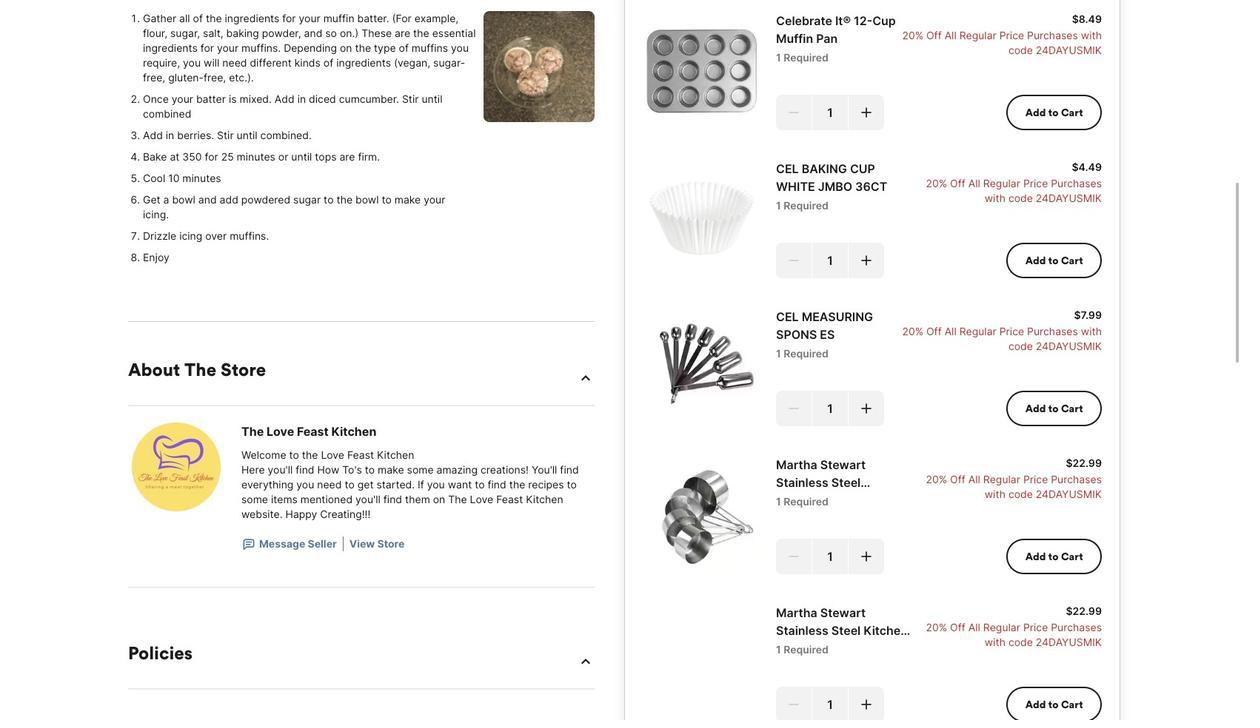Task type: describe. For each thing, give the bounding box(es) containing it.
add to cart for martha stewart stainless steel measuring cups
[[1026, 550, 1083, 564]]

4 button to increment counter for number stepper image from the top
[[859, 550, 874, 564]]

here
[[241, 464, 265, 476]]

seller
[[308, 538, 337, 550]]

2 $22.99 20% off all regular price purchases with code 24dayusmik from the top
[[926, 605, 1102, 649]]

you up gluten-
[[183, 56, 201, 69]]

find right 'you'll' at the bottom left of the page
[[560, 464, 579, 476]]

20% for cel measuring spons es
[[903, 325, 924, 338]]

number stepper text field for required
[[813, 391, 848, 427]]

make inside get a bowl and add powdered sugar to the bowl to make your icing.
[[395, 193, 421, 206]]

1 vertical spatial muffins.
[[230, 230, 269, 242]]

depending
[[284, 41, 337, 54]]

it®
[[836, 13, 851, 28]]

cool 10 minutes
[[143, 172, 224, 184]]

and inside get a bowl and add powdered sugar to the bowl to make your icing.
[[198, 193, 217, 206]]

get
[[143, 193, 160, 206]]

cups
[[840, 493, 870, 508]]

1 required for martha stewart stainless steel measuring cups
[[776, 496, 829, 508]]

5 add to cart from the top
[[1026, 699, 1083, 712]]

make inside welcome to the love feast kitchen here you'll find how to's to make some amazing creations! you'll find everything you need to get started. if you want to find the recipes to some items mentioned you'll find them on the love feast kitchen website. happy creating!!!
[[378, 464, 404, 476]]

muffin
[[323, 12, 355, 24]]

cel baking cup white jmbo 36ct 1 required
[[776, 161, 888, 212]]

required inside the celebrate it® 12-cup muffin pan 1 required
[[784, 51, 829, 64]]

1 bowl from the left
[[172, 193, 195, 206]]

price for measuring
[[1000, 325, 1025, 338]]

1 inside cel baking cup white jmbo 36ct 1 required
[[776, 199, 781, 212]]

sugar-
[[433, 56, 465, 69]]

the down the love feast kitchen
[[302, 449, 318, 462]]

muffins
[[412, 41, 448, 54]]

berries.
[[177, 129, 214, 141]]

about the store
[[128, 359, 266, 381]]

20% for celebrate it® 12-cup muffin pan
[[903, 29, 924, 41]]

stewart for kitchen
[[821, 606, 866, 621]]

(for
[[392, 12, 412, 24]]

4 required from the top
[[784, 496, 829, 508]]

2 free, from the left
[[204, 71, 226, 84]]

regular for martha stewart stainless steel measuring cups
[[984, 473, 1021, 486]]

with for celebrate it® 12-cup muffin pan
[[1081, 29, 1102, 41]]

recipes
[[528, 479, 564, 491]]

will
[[204, 56, 220, 69]]

martha stewart stainless steel measuring cups link
[[776, 456, 917, 508]]

find down creations!
[[488, 479, 507, 491]]

steel for measuring
[[832, 476, 861, 490]]

2 vertical spatial for
[[205, 150, 218, 163]]

example,
[[415, 12, 459, 24]]

2 vertical spatial ingredients
[[336, 56, 391, 69]]

gluten-
[[168, 71, 204, 84]]

20% for martha stewart stainless steel measuring cups
[[926, 473, 948, 486]]

spons
[[776, 327, 817, 342]]

martha stewart stainless steel kitchen scoop link
[[776, 604, 917, 656]]

you right the if
[[427, 479, 445, 491]]

2 bowl from the left
[[356, 193, 379, 206]]

celebrate it® 12-cup muffin pan 1 required
[[776, 13, 896, 64]]

$8.49 20% off all regular price purchases with code 24dayusmik
[[903, 13, 1102, 56]]

24dayusmik for baking
[[1036, 192, 1102, 204]]

0 vertical spatial feast
[[297, 424, 329, 439]]

baking
[[226, 27, 259, 39]]

how
[[317, 464, 340, 476]]

button to increment counter for number stepper image for required
[[859, 402, 874, 416]]

cup
[[850, 161, 875, 176]]

$4.49 20% off all regular price purchases with code 24dayusmik
[[926, 161, 1102, 204]]

add to cart button for celebrate it® 12-cup muffin pan
[[1007, 95, 1102, 130]]

until inside once your batter is mixed. add in diced cumcumber. stir until combined
[[422, 93, 443, 105]]

firm.
[[358, 150, 380, 163]]

5 required from the top
[[784, 644, 829, 656]]

and inside gather all of the ingredients for your muffin batter. (for example, flour, sugar, salt, baking powder, and so on.) these are the essential ingredients for your muffins. depending on the type of muffins you require, you will need different kinds of ingredients (vegan, sugar- free, gluten-free, etc.).
[[304, 27, 322, 39]]

1 vertical spatial feast
[[347, 449, 374, 462]]

12-
[[854, 13, 873, 28]]

your inside once your batter is mixed. add in diced cumcumber. stir until combined
[[172, 93, 193, 105]]

a
[[163, 193, 169, 206]]

or
[[278, 150, 288, 163]]

cart for pan
[[1061, 106, 1083, 119]]

tabler image
[[241, 537, 256, 552]]

these
[[362, 27, 392, 39]]

flour,
[[143, 27, 168, 39]]

combined.
[[260, 129, 312, 141]]

the inside welcome to the love feast kitchen here you'll find how to's to make some amazing creations! you'll find everything you need to get started. if you want to find the recipes to some items mentioned you'll find them on the love feast kitchen website. happy creating!!!
[[448, 493, 467, 506]]

once your batter is mixed. add in diced cumcumber. stir until combined
[[143, 93, 443, 120]]

add to cart for celebrate it® 12-cup muffin pan
[[1026, 106, 1083, 119]]

$4.49
[[1072, 161, 1102, 173]]

creations!
[[481, 464, 529, 476]]

salt,
[[203, 27, 223, 39]]

code for martha stewart stainless steel measuring cups
[[1009, 488, 1033, 501]]

gather all of the ingredients for your muffin batter. (for example, flour, sugar, salt, baking powder, and so on.) these are the essential ingredients for your muffins. depending on the type of muffins you require, you will need different kinds of ingredients (vegan, sugar- free, gluten-free, etc.).
[[143, 12, 476, 84]]

price for it®
[[1000, 29, 1025, 41]]

cup
[[873, 13, 896, 28]]

1 vertical spatial the
[[241, 424, 264, 439]]

button to increment counter for number stepper image for pan
[[859, 105, 874, 120]]

0 vertical spatial you'll
[[268, 464, 293, 476]]

cumcumber.
[[339, 93, 399, 105]]

store inside button
[[377, 538, 405, 550]]

need inside gather all of the ingredients for your muffin batter. (for example, flour, sugar, salt, baking powder, and so on.) these are the essential ingredients for your muffins. depending on the type of muffins you require, you will need different kinds of ingredients (vegan, sugar- free, gluten-free, etc.).
[[222, 56, 247, 69]]

1 vertical spatial minutes
[[182, 172, 221, 184]]

started.
[[377, 479, 415, 491]]

in inside once your batter is mixed. add in diced cumcumber. stir until combined
[[298, 93, 306, 105]]

with for martha stewart stainless steel measuring cups
[[985, 488, 1006, 501]]

drizzle icing over muffins.
[[143, 230, 272, 242]]

all
[[179, 12, 190, 24]]

you'll
[[532, 464, 557, 476]]

view store button
[[349, 537, 405, 552]]

add for fifth add to cart button from the top of the page
[[1026, 699, 1046, 712]]

etc.).
[[229, 71, 254, 84]]

the love feast kitchen
[[241, 424, 377, 439]]

with for cel baking cup white jmbo 36ct
[[985, 192, 1006, 204]]

cel measuring spons es image
[[643, 308, 762, 427]]

0 vertical spatial some
[[407, 464, 434, 476]]

1 required for martha stewart stainless steel kitchen scoop
[[776, 644, 829, 656]]

message seller
[[259, 538, 337, 550]]

martha for martha stewart stainless steel measuring cups
[[776, 458, 818, 473]]

the up muffins
[[413, 27, 429, 39]]

$8.49
[[1072, 13, 1102, 25]]

mixed.
[[240, 93, 272, 105]]

once
[[143, 93, 169, 105]]

creating!!!
[[320, 508, 371, 521]]

1 horizontal spatial ingredients
[[225, 12, 280, 24]]

need inside welcome to the love feast kitchen here you'll find how to's to make some amazing creations! you'll find everything you need to get started. if you want to find the recipes to some items mentioned you'll find them on the love feast kitchen website. happy creating!!!
[[317, 479, 342, 491]]

them
[[405, 493, 430, 506]]

the inside dropdown button
[[184, 359, 216, 381]]

you down essential
[[451, 41, 469, 54]]

$7.99 20% off all regular price purchases with code 24dayusmik
[[903, 309, 1102, 353]]

1 inside the celebrate it® 12-cup muffin pan 1 required
[[776, 51, 781, 64]]

regular for celebrate it® 12-cup muffin pan
[[960, 29, 997, 41]]

view store
[[349, 538, 405, 550]]

policies
[[128, 642, 192, 664]]

stir inside once your batter is mixed. add in diced cumcumber. stir until combined
[[402, 93, 419, 105]]

get a bowl and add powdered sugar to the bowl to make your icing.
[[143, 193, 446, 221]]

5 24dayusmik from the top
[[1036, 636, 1102, 649]]

batter.
[[357, 12, 389, 24]]

required inside cel baking cup white jmbo 36ct 1 required
[[784, 199, 829, 212]]

2 horizontal spatial of
[[399, 41, 409, 54]]

message
[[259, 538, 305, 550]]

add for add to cart button corresponding to cel baking cup white jmbo 36ct
[[1026, 254, 1046, 267]]

policies button
[[128, 636, 595, 690]]

5 button to increment counter for number stepper image from the top
[[859, 698, 874, 713]]

required inside cel measuring spons es 1 required
[[784, 347, 829, 360]]

(vegan,
[[394, 56, 431, 69]]

white
[[776, 179, 815, 194]]

add inside once your batter is mixed. add in diced cumcumber. stir until combined
[[275, 93, 295, 105]]

you up items
[[297, 479, 314, 491]]

5 code from the top
[[1009, 636, 1033, 649]]

10
[[168, 172, 180, 184]]

about
[[128, 359, 180, 381]]

1 vertical spatial for
[[201, 41, 214, 54]]

off for celebrate it® 12-cup muffin pan
[[927, 29, 942, 41]]

muffin
[[776, 31, 814, 46]]

want
[[448, 479, 472, 491]]

1 vertical spatial ingredients
[[143, 41, 198, 54]]

all for martha stewart stainless steel measuring cups
[[969, 473, 981, 486]]



Task type: locate. For each thing, give the bounding box(es) containing it.
muffins. up different
[[242, 41, 281, 54]]

measuring
[[802, 310, 873, 324]]

free,
[[143, 71, 165, 84], [204, 71, 226, 84]]

1 horizontal spatial some
[[407, 464, 434, 476]]

0 vertical spatial 1 required
[[776, 496, 829, 508]]

until up 'bake at 350 for 25 minutes or until tops are firm.' on the left of the page
[[237, 129, 258, 141]]

0 vertical spatial of
[[193, 12, 203, 24]]

gather
[[143, 12, 176, 24]]

cel for cel baking cup white jmbo 36ct
[[776, 161, 799, 176]]

2 1 from the top
[[776, 199, 781, 212]]

0 vertical spatial minutes
[[237, 150, 275, 163]]

martha stewart stainless steel kitchen scoop
[[776, 606, 908, 656]]

on.)
[[340, 27, 359, 39]]

2 button to increment counter for number stepper image from the top
[[859, 253, 874, 268]]

you'll up everything
[[268, 464, 293, 476]]

sugar,
[[170, 27, 200, 39]]

all for cel measuring spons es
[[945, 325, 957, 338]]

price inside $8.49 20% off all regular price purchases with code 24dayusmik
[[1000, 29, 1025, 41]]

are down (for
[[395, 27, 411, 39]]

5 1 from the top
[[776, 644, 781, 656]]

0 horizontal spatial free,
[[143, 71, 165, 84]]

1 horizontal spatial need
[[317, 479, 342, 491]]

martha stewart stainless steel measuring cups image
[[643, 456, 762, 575]]

0 vertical spatial martha
[[776, 458, 818, 473]]

stainless inside the "martha stewart stainless steel kitchen scoop"
[[776, 624, 829, 639]]

1 add to cart from the top
[[1026, 106, 1083, 119]]

about the store button
[[128, 352, 595, 407]]

on down on.)
[[340, 41, 352, 54]]

2 required from the top
[[784, 199, 829, 212]]

stainless up measuring on the bottom
[[776, 476, 829, 490]]

2 vertical spatial until
[[291, 150, 312, 163]]

at
[[170, 150, 180, 163]]

get
[[358, 479, 374, 491]]

0 vertical spatial make
[[395, 193, 421, 206]]

0 vertical spatial stewart
[[821, 458, 866, 473]]

baking
[[802, 161, 847, 176]]

1 free, from the left
[[143, 71, 165, 84]]

stainless for cups
[[776, 476, 829, 490]]

cel for cel measuring spons es
[[776, 310, 799, 324]]

es
[[820, 327, 835, 342]]

steel
[[832, 476, 861, 490], [832, 624, 861, 639]]

steel for kitchen
[[832, 624, 861, 639]]

measuring
[[776, 493, 837, 508]]

1 horizontal spatial are
[[395, 27, 411, 39]]

add to cart button for cel measuring spons es
[[1007, 391, 1102, 427]]

bake at 350 for 25 minutes or until tops are firm.
[[143, 150, 383, 163]]

1 horizontal spatial free,
[[204, 71, 226, 84]]

all for celebrate it® 12-cup muffin pan
[[945, 29, 957, 41]]

price inside the $7.99 20% off all regular price purchases with code 24dayusmik
[[1000, 325, 1025, 338]]

2 horizontal spatial feast
[[496, 493, 523, 506]]

add in berries. stir until combined.
[[143, 129, 315, 141]]

ingredients down type
[[336, 56, 391, 69]]

muffins. inside gather all of the ingredients for your muffin batter. (for example, flour, sugar, salt, baking powder, and so on.) these are the essential ingredients for your muffins. depending on the type of muffins you require, you will need different kinds of ingredients (vegan, sugar- free, gluten-free, etc.).
[[242, 41, 281, 54]]

product seller avatar image
[[131, 423, 220, 512]]

1 vertical spatial make
[[378, 464, 404, 476]]

1 vertical spatial stewart
[[821, 606, 866, 621]]

24dayusmik inside the $7.99 20% off all regular price purchases with code 24dayusmik
[[1036, 340, 1102, 353]]

1 24dayusmik from the top
[[1036, 44, 1102, 56]]

1 stewart from the top
[[821, 458, 866, 473]]

2 code from the top
[[1009, 192, 1033, 204]]

ingredients
[[225, 12, 280, 24], [143, 41, 198, 54], [336, 56, 391, 69]]

are inside gather all of the ingredients for your muffin batter. (for example, flour, sugar, salt, baking powder, and so on.) these are the essential ingredients for your muffins. depending on the type of muffins you require, you will need different kinds of ingredients (vegan, sugar- free, gluten-free, etc.).
[[395, 27, 411, 39]]

0 horizontal spatial until
[[237, 129, 258, 141]]

1 required
[[776, 496, 829, 508], [776, 644, 829, 656]]

24dayusmik inside $8.49 20% off all regular price purchases with code 24dayusmik
[[1036, 44, 1102, 56]]

drizzle
[[143, 230, 176, 242]]

1 horizontal spatial and
[[304, 27, 322, 39]]

0 vertical spatial stir
[[402, 93, 419, 105]]

3 required from the top
[[784, 347, 829, 360]]

ingredients up baking
[[225, 12, 280, 24]]

sugar
[[293, 193, 321, 206]]

bake
[[143, 150, 167, 163]]

feast up how
[[297, 424, 329, 439]]

all inside $8.49 20% off all regular price purchases with code 24dayusmik
[[945, 29, 957, 41]]

code for cel measuring spons es
[[1009, 340, 1033, 353]]

and up depending
[[304, 27, 322, 39]]

0 vertical spatial $22.99
[[1066, 457, 1102, 470]]

some up 'website.'
[[241, 493, 268, 506]]

1 horizontal spatial in
[[298, 93, 306, 105]]

add to cart button
[[1007, 95, 1102, 130], [1007, 243, 1102, 279], [1007, 391, 1102, 427], [1007, 539, 1102, 575], [1007, 687, 1102, 721]]

number stepper text field for pan
[[813, 95, 848, 130]]

0 horizontal spatial feast
[[297, 424, 329, 439]]

1 add to cart button from the top
[[1007, 95, 1102, 130]]

2 vertical spatial of
[[324, 56, 334, 69]]

0 vertical spatial stainless
[[776, 476, 829, 490]]

cool
[[143, 172, 165, 184]]

1 stainless from the top
[[776, 476, 829, 490]]

welcome
[[241, 449, 286, 462]]

1 horizontal spatial feast
[[347, 449, 374, 462]]

steel inside the "martha stewart stainless steel kitchen scoop"
[[832, 624, 861, 639]]

4 add to cart from the top
[[1026, 550, 1083, 564]]

celebrate
[[776, 13, 833, 28]]

feast down creations!
[[496, 493, 523, 506]]

0 horizontal spatial love
[[267, 424, 294, 439]]

2 horizontal spatial the
[[448, 493, 467, 506]]

1 1 required from the top
[[776, 496, 829, 508]]

20% for cel baking cup white jmbo 36ct
[[926, 177, 948, 190]]

love up how
[[321, 449, 344, 462]]

and left add in the left top of the page
[[198, 193, 217, 206]]

combined
[[143, 107, 191, 120]]

cel baking cup white jmbo 36ct image
[[643, 160, 762, 279]]

3 code from the top
[[1009, 340, 1033, 353]]

tops
[[315, 150, 337, 163]]

0 vertical spatial and
[[304, 27, 322, 39]]

amazing
[[437, 464, 478, 476]]

powdered
[[241, 193, 291, 206]]

add to cart
[[1026, 106, 1083, 119], [1026, 254, 1083, 267], [1026, 402, 1083, 416], [1026, 550, 1083, 564], [1026, 699, 1083, 712]]

0 horizontal spatial stir
[[217, 129, 234, 141]]

2 number stepper text field from the top
[[813, 243, 848, 279]]

kinds
[[295, 56, 321, 69]]

price for baking
[[1024, 177, 1048, 190]]

0 vertical spatial until
[[422, 93, 443, 105]]

1 vertical spatial on
[[433, 493, 445, 506]]

0 vertical spatial in
[[298, 93, 306, 105]]

your
[[299, 12, 321, 24], [217, 41, 239, 54], [172, 93, 193, 105], [424, 193, 446, 206]]

0 horizontal spatial are
[[340, 150, 355, 163]]

2 add to cart from the top
[[1026, 254, 1083, 267]]

5 add to cart button from the top
[[1007, 687, 1102, 721]]

350
[[182, 150, 202, 163]]

you'll down 'get'
[[356, 493, 381, 506]]

1 inside cel measuring spons es 1 required
[[776, 347, 781, 360]]

0 vertical spatial on
[[340, 41, 352, 54]]

pan
[[816, 31, 838, 46]]

scoop
[[776, 642, 813, 656]]

20% inside $4.49 20% off all regular price purchases with code 24dayusmik
[[926, 177, 948, 190]]

2 24dayusmik from the top
[[1036, 192, 1102, 204]]

3 1 from the top
[[776, 347, 781, 360]]

0 vertical spatial cel
[[776, 161, 799, 176]]

enjoy
[[143, 251, 169, 264]]

2 vertical spatial love
[[470, 493, 494, 506]]

add for add to cart button corresponding to celebrate it® 12-cup muffin pan
[[1026, 106, 1046, 119]]

1 vertical spatial are
[[340, 150, 355, 163]]

minutes
[[237, 150, 275, 163], [182, 172, 221, 184]]

1 vertical spatial martha
[[776, 606, 818, 621]]

1 vertical spatial stir
[[217, 129, 234, 141]]

code inside the $7.99 20% off all regular price purchases with code 24dayusmik
[[1009, 340, 1033, 353]]

20% inside $8.49 20% off all regular price purchases with code 24dayusmik
[[903, 29, 924, 41]]

20%
[[903, 29, 924, 41], [926, 177, 948, 190], [903, 325, 924, 338], [926, 473, 948, 486], [926, 622, 948, 634]]

4 code from the top
[[1009, 488, 1033, 501]]

regular inside $8.49 20% off all regular price purchases with code 24dayusmik
[[960, 29, 997, 41]]

martha up measuring on the bottom
[[776, 458, 818, 473]]

purchases inside $8.49 20% off all regular price purchases with code 24dayusmik
[[1028, 29, 1078, 41]]

0 horizontal spatial bowl
[[172, 193, 195, 206]]

4 add to cart button from the top
[[1007, 539, 1102, 575]]

stir up 25
[[217, 129, 234, 141]]

1 vertical spatial in
[[166, 129, 174, 141]]

stainless up scoop
[[776, 624, 829, 639]]

add for martha stewart stainless steel measuring cups's add to cart button
[[1026, 550, 1046, 564]]

0 horizontal spatial store
[[221, 359, 266, 381]]

0 vertical spatial are
[[395, 27, 411, 39]]

powder,
[[262, 27, 301, 39]]

stewart up 'cups'
[[821, 458, 866, 473]]

feast up to's
[[347, 449, 374, 462]]

the down these
[[355, 41, 371, 54]]

button to increment counter for number stepper image
[[859, 105, 874, 120], [859, 253, 874, 268], [859, 402, 874, 416], [859, 550, 874, 564], [859, 698, 874, 713]]

kitchen
[[331, 424, 377, 439], [377, 449, 414, 462], [526, 493, 563, 506], [864, 624, 908, 639]]

cel inside cel measuring spons es 1 required
[[776, 310, 799, 324]]

1 horizontal spatial minutes
[[237, 150, 275, 163]]

find left how
[[296, 464, 314, 476]]

are right tops
[[340, 150, 355, 163]]

off for cel baking cup white jmbo 36ct
[[951, 177, 966, 190]]

$22.99 for fifth add to cart button from the top of the page
[[1066, 605, 1102, 618]]

for up will
[[201, 41, 214, 54]]

2 horizontal spatial love
[[470, 493, 494, 506]]

1 $22.99 20% off all regular price purchases with code 24dayusmik from the top
[[926, 457, 1102, 501]]

purchases for it®
[[1028, 29, 1078, 41]]

2 horizontal spatial ingredients
[[336, 56, 391, 69]]

24dayusmik for measuring
[[1036, 340, 1102, 353]]

4 cart from the top
[[1061, 550, 1083, 564]]

in down combined
[[166, 129, 174, 141]]

0 vertical spatial for
[[282, 12, 296, 24]]

stewart inside the "martha stewart stainless steel kitchen scoop"
[[821, 606, 866, 621]]

code inside $4.49 20% off all regular price purchases with code 24dayusmik
[[1009, 192, 1033, 204]]

1 $22.99 from the top
[[1066, 457, 1102, 470]]

0 vertical spatial ingredients
[[225, 12, 280, 24]]

your inside get a bowl and add powdered sugar to the bowl to make your icing.
[[424, 193, 446, 206]]

off for martha stewart stainless steel measuring cups
[[951, 473, 966, 486]]

Number Stepper text field
[[813, 95, 848, 130], [813, 243, 848, 279], [813, 391, 848, 427], [813, 687, 848, 721]]

martha inside the "martha stewart stainless steel kitchen scoop"
[[776, 606, 818, 621]]

bowl right a
[[172, 193, 195, 206]]

3 cart from the top
[[1061, 402, 1083, 416]]

1 vertical spatial some
[[241, 493, 268, 506]]

jmbo
[[818, 179, 853, 194]]

purchases for baking
[[1051, 177, 1102, 190]]

4 24dayusmik from the top
[[1036, 488, 1102, 501]]

0 vertical spatial $22.99 20% off all regular price purchases with code 24dayusmik
[[926, 457, 1102, 501]]

0 horizontal spatial of
[[193, 12, 203, 24]]

24dayusmik inside $4.49 20% off all regular price purchases with code 24dayusmik
[[1036, 192, 1102, 204]]

3 add to cart from the top
[[1026, 402, 1083, 416]]

free, down require,
[[143, 71, 165, 84]]

stewart for measuring
[[821, 458, 866, 473]]

4 number stepper text field from the top
[[813, 687, 848, 721]]

celebrate it® 12-cup muffin pan image
[[643, 12, 762, 130]]

1 horizontal spatial on
[[433, 493, 445, 506]]

love up "welcome"
[[267, 424, 294, 439]]

you
[[451, 41, 469, 54], [183, 56, 201, 69], [297, 479, 314, 491], [427, 479, 445, 491]]

off inside the $7.99 20% off all regular price purchases with code 24dayusmik
[[927, 325, 942, 338]]

kitchen inside the "martha stewart stainless steel kitchen scoop"
[[864, 624, 908, 639]]

find
[[296, 464, 314, 476], [560, 464, 579, 476], [488, 479, 507, 491], [384, 493, 402, 506]]

2 vertical spatial feast
[[496, 493, 523, 506]]

the
[[206, 12, 222, 24], [413, 27, 429, 39], [355, 41, 371, 54], [337, 193, 353, 206], [302, 449, 318, 462], [509, 479, 525, 491]]

items
[[271, 493, 298, 506]]

bowl
[[172, 193, 195, 206], [356, 193, 379, 206]]

code for cel baking cup white jmbo 36ct
[[1009, 192, 1033, 204]]

2 1 required from the top
[[776, 644, 829, 656]]

the up salt,
[[206, 12, 222, 24]]

3 24dayusmik from the top
[[1036, 340, 1102, 353]]

1 vertical spatial until
[[237, 129, 258, 141]]

diced
[[309, 93, 336, 105]]

store inside dropdown button
[[221, 359, 266, 381]]

cart for 36ct
[[1061, 254, 1083, 267]]

0 horizontal spatial and
[[198, 193, 217, 206]]

1 horizontal spatial love
[[321, 449, 344, 462]]

with inside $4.49 20% off all regular price purchases with code 24dayusmik
[[985, 192, 1006, 204]]

martha
[[776, 458, 818, 473], [776, 606, 818, 621]]

0 horizontal spatial ingredients
[[143, 41, 198, 54]]

cel measuring spons es 1 required
[[776, 310, 873, 360]]

minutes left the or
[[237, 150, 275, 163]]

25
[[221, 150, 234, 163]]

1 1 from the top
[[776, 51, 781, 64]]

regular for cel baking cup white jmbo 36ct
[[984, 177, 1021, 190]]

martha up scoop
[[776, 606, 818, 621]]

0 horizontal spatial minutes
[[182, 172, 221, 184]]

add for add to cart button for cel measuring spons es
[[1026, 402, 1046, 416]]

1 vertical spatial store
[[377, 538, 405, 550]]

of up (vegan,
[[399, 41, 409, 54]]

1 vertical spatial love
[[321, 449, 344, 462]]

2 cel from the top
[[776, 310, 799, 324]]

1 cart from the top
[[1061, 106, 1083, 119]]

need
[[222, 56, 247, 69], [317, 479, 342, 491]]

20% inside the $7.99 20% off all regular price purchases with code 24dayusmik
[[903, 325, 924, 338]]

1 vertical spatial 1 required
[[776, 644, 829, 656]]

0 vertical spatial steel
[[832, 476, 861, 490]]

is
[[229, 93, 237, 105]]

code for celebrate it® 12-cup muffin pan
[[1009, 44, 1033, 56]]

1 vertical spatial $22.99
[[1066, 605, 1102, 618]]

cel up white
[[776, 161, 799, 176]]

2 martha from the top
[[776, 606, 818, 621]]

until down sugar-
[[422, 93, 443, 105]]

for left 25
[[205, 150, 218, 163]]

cel inside cel baking cup white jmbo 36ct 1 required
[[776, 161, 799, 176]]

steel inside martha stewart stainless steel measuring cups
[[832, 476, 861, 490]]

purchases for measuring
[[1028, 325, 1078, 338]]

bowl down firm. in the top of the page
[[356, 193, 379, 206]]

0 vertical spatial need
[[222, 56, 247, 69]]

2 horizontal spatial until
[[422, 93, 443, 105]]

cart
[[1061, 106, 1083, 119], [1061, 254, 1083, 267], [1061, 402, 1083, 416], [1061, 550, 1083, 564], [1061, 699, 1083, 712]]

1 steel from the top
[[832, 476, 861, 490]]

ingredients up require,
[[143, 41, 198, 54]]

over
[[205, 230, 227, 242]]

martha inside martha stewart stainless steel measuring cups
[[776, 458, 818, 473]]

regular inside the $7.99 20% off all regular price purchases with code 24dayusmik
[[960, 325, 997, 338]]

1 horizontal spatial you'll
[[356, 493, 381, 506]]

stewart down number stepper text box
[[821, 606, 866, 621]]

number stepper text field for 36ct
[[813, 243, 848, 279]]

the right about
[[184, 359, 216, 381]]

1 required from the top
[[784, 51, 829, 64]]

off inside $8.49 20% off all regular price purchases with code 24dayusmik
[[927, 29, 942, 41]]

0 horizontal spatial some
[[241, 493, 268, 506]]

3 add to cart button from the top
[[1007, 391, 1102, 427]]

1 vertical spatial cel
[[776, 310, 799, 324]]

1 horizontal spatial of
[[324, 56, 334, 69]]

24dayusmik for it®
[[1036, 44, 1102, 56]]

with for cel measuring spons es
[[1081, 325, 1102, 338]]

add to cart for cel measuring spons es
[[1026, 402, 1083, 416]]

stewart inside martha stewart stainless steel measuring cups
[[821, 458, 866, 473]]

0 horizontal spatial on
[[340, 41, 352, 54]]

0 vertical spatial store
[[221, 359, 266, 381]]

code inside $8.49 20% off all regular price purchases with code 24dayusmik
[[1009, 44, 1033, 56]]

essential
[[432, 27, 476, 39]]

1 number stepper text field from the top
[[813, 95, 848, 130]]

5 cart from the top
[[1061, 699, 1083, 712]]

stir down (vegan,
[[402, 93, 419, 105]]

on right 'them'
[[433, 493, 445, 506]]

0 vertical spatial love
[[267, 424, 294, 439]]

step cucumber berry muffins image
[[484, 11, 595, 122]]

add to cart for cel baking cup white jmbo 36ct
[[1026, 254, 1083, 267]]

purchases inside the $7.99 20% off all regular price purchases with code 24dayusmik
[[1028, 325, 1078, 338]]

are
[[395, 27, 411, 39], [340, 150, 355, 163]]

the right sugar
[[337, 193, 353, 206]]

welcome to the love feast kitchen here you'll find how to's to make some amazing creations! you'll find everything you need to get started. if you want to find the recipes to some items mentioned you'll find them on the love feast kitchen website. happy creating!!!
[[241, 449, 582, 521]]

0 horizontal spatial you'll
[[268, 464, 293, 476]]

the inside get a bowl and add powdered sugar to the bowl to make your icing.
[[337, 193, 353, 206]]

1 vertical spatial you'll
[[356, 493, 381, 506]]

the up "welcome"
[[241, 424, 264, 439]]

off for cel measuring spons es
[[927, 325, 942, 338]]

3 button to increment counter for number stepper image from the top
[[859, 402, 874, 416]]

0 vertical spatial the
[[184, 359, 216, 381]]

2 add to cart button from the top
[[1007, 243, 1102, 279]]

add
[[220, 193, 238, 206]]

store
[[221, 359, 266, 381], [377, 538, 405, 550]]

on inside gather all of the ingredients for your muffin batter. (for example, flour, sugar, salt, baking powder, and so on.) these are the essential ingredients for your muffins. depending on the type of muffins you require, you will need different kinds of ingredients (vegan, sugar- free, gluten-free, etc.).
[[340, 41, 352, 54]]

36ct
[[856, 179, 888, 194]]

find down started.
[[384, 493, 402, 506]]

add to cart button for cel baking cup white jmbo 36ct
[[1007, 243, 1102, 279]]

the down creations!
[[509, 479, 525, 491]]

the
[[184, 359, 216, 381], [241, 424, 264, 439], [448, 493, 467, 506]]

1 button to increment counter for number stepper image from the top
[[859, 105, 874, 120]]

minutes down 350
[[182, 172, 221, 184]]

cel up spons
[[776, 310, 799, 324]]

on inside welcome to the love feast kitchen here you'll find how to's to make some amazing creations! you'll find everything you need to get started. if you want to find the recipes to some items mentioned you'll find them on the love feast kitchen website. happy creating!!!
[[433, 493, 445, 506]]

to's
[[342, 464, 362, 476]]

$22.99
[[1066, 457, 1102, 470], [1066, 605, 1102, 618]]

until right the or
[[291, 150, 312, 163]]

2 $22.99 from the top
[[1066, 605, 1102, 618]]

0 vertical spatial muffins.
[[242, 41, 281, 54]]

2 stewart from the top
[[821, 606, 866, 621]]

you'll
[[268, 464, 293, 476], [356, 493, 381, 506]]

purchases inside $4.49 20% off all regular price purchases with code 24dayusmik
[[1051, 177, 1102, 190]]

0 horizontal spatial the
[[184, 359, 216, 381]]

different
[[250, 56, 292, 69]]

for up powder,
[[282, 12, 296, 24]]

stainless for scoop
[[776, 624, 829, 639]]

1 vertical spatial need
[[317, 479, 342, 491]]

2 cart from the top
[[1061, 254, 1083, 267]]

with inside $8.49 20% off all regular price purchases with code 24dayusmik
[[1081, 29, 1102, 41]]

icing.
[[143, 208, 169, 221]]

of right all
[[193, 12, 203, 24]]

stewart
[[821, 458, 866, 473], [821, 606, 866, 621]]

with
[[1081, 29, 1102, 41], [985, 192, 1006, 204], [1081, 325, 1102, 338], [985, 488, 1006, 501], [985, 636, 1006, 649]]

0 horizontal spatial in
[[166, 129, 174, 141]]

add to cart button for martha stewart stainless steel measuring cups
[[1007, 539, 1102, 575]]

Number Stepper text field
[[813, 539, 848, 575]]

0 horizontal spatial need
[[222, 56, 247, 69]]

1 vertical spatial stainless
[[776, 624, 829, 639]]

martha for martha stewart stainless steel kitchen scoop
[[776, 606, 818, 621]]

need up etc.).
[[222, 56, 247, 69]]

all for cel baking cup white jmbo 36ct
[[969, 177, 981, 190]]

to
[[1049, 106, 1059, 119], [324, 193, 334, 206], [382, 193, 392, 206], [1049, 254, 1059, 267], [1049, 402, 1059, 416], [289, 449, 299, 462], [365, 464, 375, 476], [345, 479, 355, 491], [475, 479, 485, 491], [567, 479, 577, 491], [1049, 550, 1059, 564], [1049, 699, 1059, 712]]

the down want
[[448, 493, 467, 506]]

1 horizontal spatial store
[[377, 538, 405, 550]]

some up the if
[[407, 464, 434, 476]]

1 horizontal spatial stir
[[402, 93, 419, 105]]

all inside the $7.99 20% off all regular price purchases with code 24dayusmik
[[945, 325, 957, 338]]

happy
[[286, 508, 317, 521]]

celebrate it® 12-cup muffin pan link
[[776, 12, 901, 47]]

view
[[349, 538, 375, 550]]

1 martha from the top
[[776, 458, 818, 473]]

1 horizontal spatial bowl
[[356, 193, 379, 206]]

1 vertical spatial $22.99 20% off all regular price purchases with code 24dayusmik
[[926, 605, 1102, 649]]

1 vertical spatial and
[[198, 193, 217, 206]]

button to increment counter for number stepper image for 36ct
[[859, 253, 874, 268]]

with inside the $7.99 20% off all regular price purchases with code 24dayusmik
[[1081, 325, 1102, 338]]

cart for required
[[1061, 402, 1083, 416]]

3 number stepper text field from the top
[[813, 391, 848, 427]]

1 vertical spatial of
[[399, 41, 409, 54]]

2 stainless from the top
[[776, 624, 829, 639]]

1 cel from the top
[[776, 161, 799, 176]]

off inside $4.49 20% off all regular price purchases with code 24dayusmik
[[951, 177, 966, 190]]

free, down will
[[204, 71, 226, 84]]

stainless inside martha stewart stainless steel measuring cups
[[776, 476, 829, 490]]

of right kinds
[[324, 56, 334, 69]]

off
[[927, 29, 942, 41], [951, 177, 966, 190], [927, 325, 942, 338], [951, 473, 966, 486], [951, 622, 966, 634]]

cel measuring spons es link
[[776, 308, 890, 344]]

2 steel from the top
[[832, 624, 861, 639]]

4 1 from the top
[[776, 496, 781, 508]]

some
[[407, 464, 434, 476], [241, 493, 268, 506]]

all inside $4.49 20% off all regular price purchases with code 24dayusmik
[[969, 177, 981, 190]]

1 horizontal spatial the
[[241, 424, 264, 439]]

1 horizontal spatial until
[[291, 150, 312, 163]]

muffins. right over
[[230, 230, 269, 242]]

type
[[374, 41, 396, 54]]

regular inside $4.49 20% off all regular price purchases with code 24dayusmik
[[984, 177, 1021, 190]]

2 vertical spatial the
[[448, 493, 467, 506]]

$22.99 for martha stewart stainless steel measuring cups's add to cart button
[[1066, 457, 1102, 470]]

love down want
[[470, 493, 494, 506]]

in left diced
[[298, 93, 306, 105]]

1 code from the top
[[1009, 44, 1033, 56]]

price inside $4.49 20% off all regular price purchases with code 24dayusmik
[[1024, 177, 1048, 190]]

need down how
[[317, 479, 342, 491]]

regular for cel measuring spons es
[[960, 325, 997, 338]]



Task type: vqa. For each thing, say whether or not it's contained in the screenshot.


